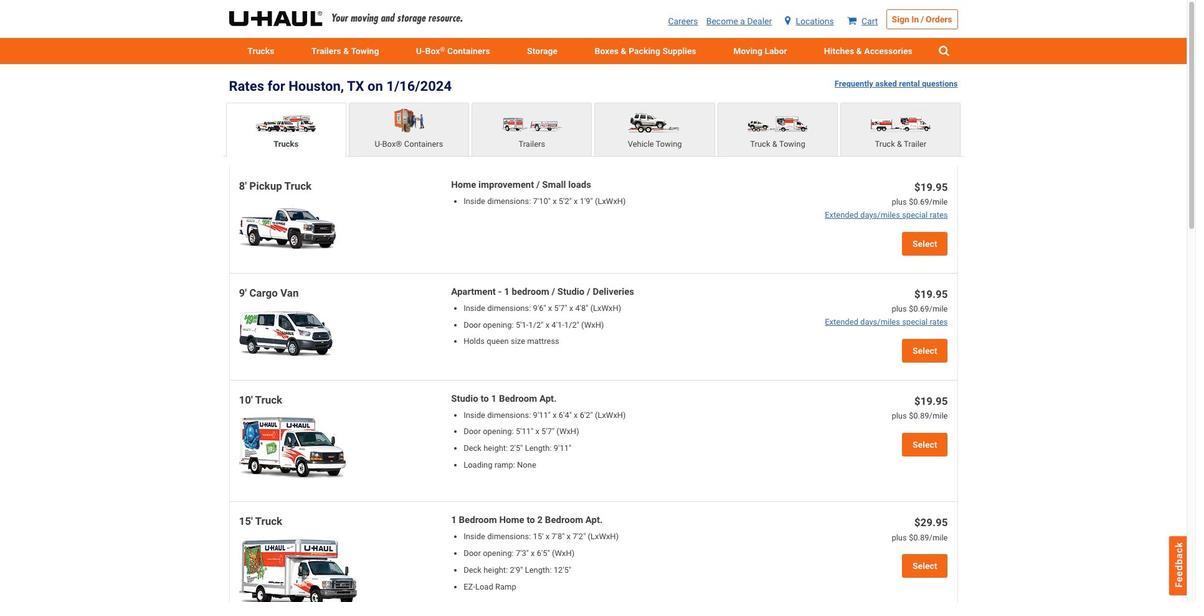 Task type: locate. For each thing, give the bounding box(es) containing it.
8' pickup truck image
[[239, 204, 335, 250]]

u-haul moving truck towing a vehicle image
[[748, 109, 808, 133]]

tab list
[[223, 97, 964, 157]]

1 menu item from the left
[[229, 38, 293, 64]]

u-haul auto transport trailer and u-haul utility trailer image
[[502, 109, 562, 133]]

menu item
[[229, 38, 293, 64], [293, 38, 398, 64], [509, 38, 576, 64], [576, 38, 715, 64], [715, 38, 806, 64], [806, 38, 931, 64]]

2 tab from the left
[[470, 103, 593, 156]]

banner
[[0, 0, 1187, 64]]

u-haul pickup, cargo van and moving truck image
[[256, 109, 316, 133]]

menu
[[229, 38, 958, 64]]

5 menu item from the left
[[715, 38, 806, 64]]

couple loading a u-box container image
[[390, 109, 428, 133]]

tab
[[347, 103, 470, 156], [470, 103, 593, 156], [593, 103, 716, 156], [716, 103, 839, 156], [839, 103, 962, 156]]



Task type: vqa. For each thing, say whether or not it's contained in the screenshot.
"U-Haul College Moving Icon"
no



Task type: describe. For each thing, give the bounding box(es) containing it.
4 menu item from the left
[[576, 38, 715, 64]]

9' cargo van image
[[239, 311, 332, 357]]

4 tab from the left
[[716, 103, 839, 156]]

6 menu item from the left
[[806, 38, 931, 64]]

1 tab from the left
[[347, 103, 470, 156]]

u-haul moving truck towing an moving trailer image
[[871, 109, 931, 133]]

3 menu item from the left
[[509, 38, 576, 64]]

15' truck image
[[239, 540, 357, 603]]

3 tab from the left
[[593, 103, 716, 156]]

5 tab from the left
[[839, 103, 962, 156]]

2 menu item from the left
[[293, 38, 398, 64]]

suv loaded on a u-haul trailer image
[[626, 109, 684, 133]]

10' truck image
[[239, 418, 345, 480]]



